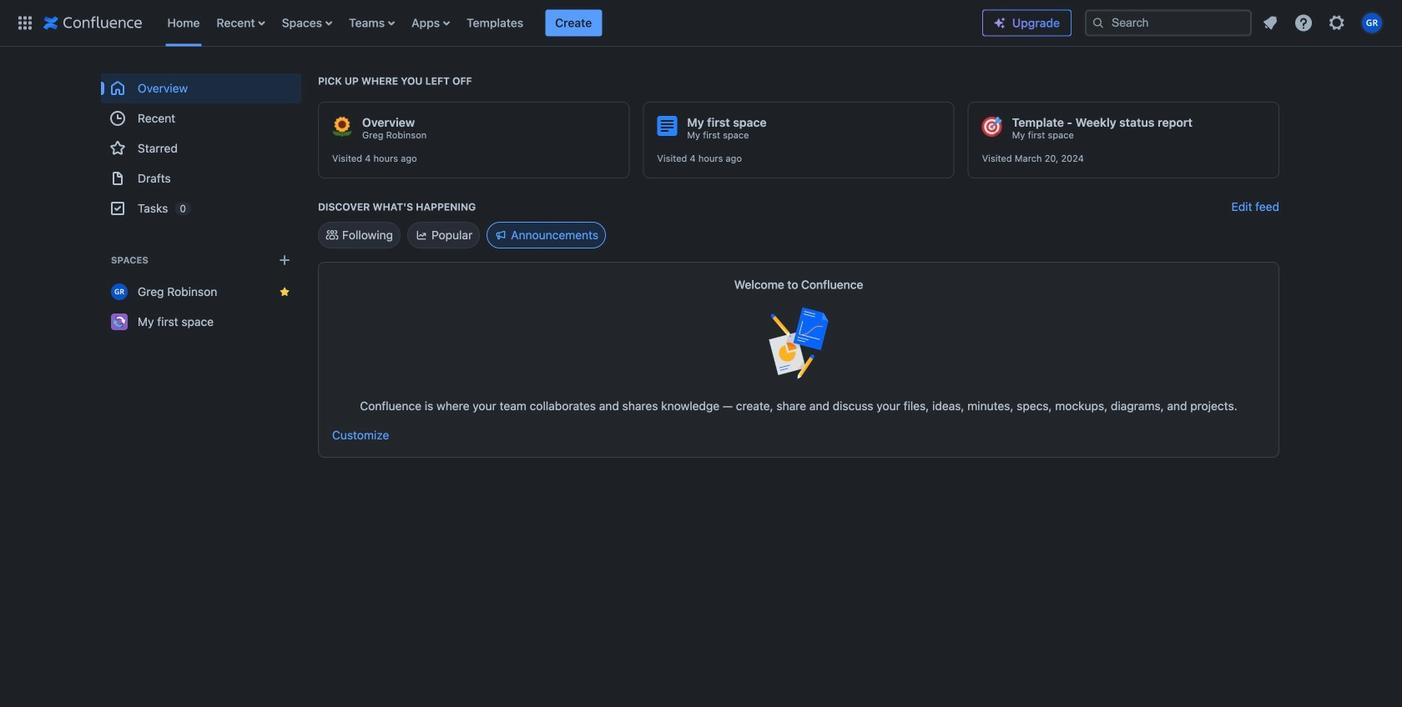 Task type: describe. For each thing, give the bounding box(es) containing it.
create a space image
[[275, 250, 295, 270]]

search image
[[1092, 16, 1105, 30]]

list item inside list
[[545, 10, 602, 36]]

Search field
[[1085, 10, 1252, 36]]

:sunflower: image
[[332, 117, 352, 137]]

global element
[[10, 0, 983, 46]]



Task type: vqa. For each thing, say whether or not it's contained in the screenshot.
Create a space icon
yes



Task type: locate. For each thing, give the bounding box(es) containing it.
banner
[[0, 0, 1402, 47]]

appswitcher icon image
[[15, 13, 35, 33]]

help icon image
[[1294, 13, 1314, 33]]

premium image
[[993, 16, 1007, 30]]

0 horizontal spatial list
[[159, 0, 983, 46]]

list item
[[545, 10, 602, 36]]

:sunflower: image
[[332, 117, 352, 137]]

None search field
[[1085, 10, 1252, 36]]

unstar this space image
[[278, 286, 291, 299]]

:dart: image
[[982, 117, 1002, 137]]

confluence image
[[43, 13, 142, 33], [43, 13, 142, 33]]

list
[[159, 0, 983, 46], [1256, 8, 1392, 38]]

notification icon image
[[1261, 13, 1281, 33]]

list for premium icon on the top right of the page
[[1256, 8, 1392, 38]]

settings icon image
[[1327, 13, 1347, 33]]

1 horizontal spatial list
[[1256, 8, 1392, 38]]

list for appswitcher icon
[[159, 0, 983, 46]]

group
[[101, 73, 301, 224]]

:dart: image
[[982, 117, 1002, 137]]



